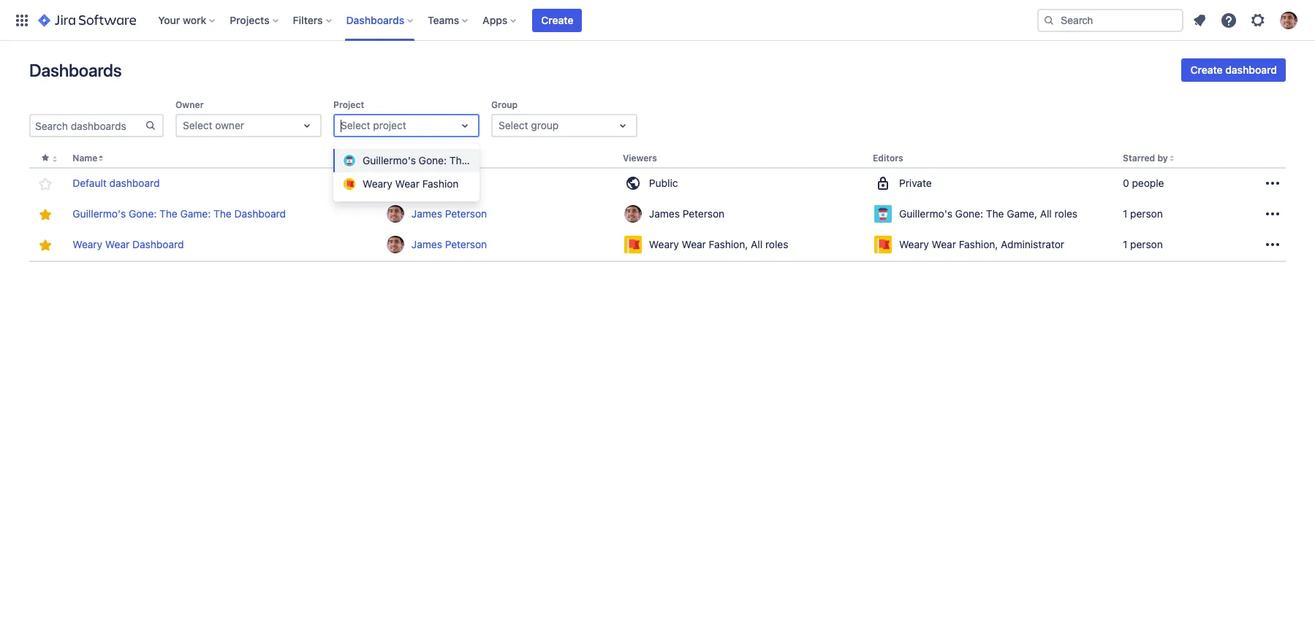 Task type: describe. For each thing, give the bounding box(es) containing it.
select for select owner
[[183, 119, 212, 132]]

peterson for james
[[445, 208, 487, 220]]

open image for group
[[614, 117, 632, 135]]

star default dashboard image
[[36, 176, 54, 193]]

dashboard for default dashboard
[[109, 177, 160, 189]]

dashboards details element
[[29, 149, 1286, 263]]

wear for weary wear dashboard
[[105, 238, 130, 251]]

your profile and settings image
[[1280, 11, 1298, 29]]

0 horizontal spatial dashboards
[[29, 60, 122, 80]]

Owner text field
[[183, 118, 186, 133]]

create for create dashboard
[[1190, 64, 1223, 76]]

select owner
[[183, 119, 244, 132]]

1 person for guillermo's gone: the game, all roles
[[1123, 208, 1163, 220]]

default dashboard
[[73, 177, 160, 189]]

viewers
[[623, 153, 657, 164]]

game
[[470, 154, 498, 167]]

open image for owner
[[298, 117, 316, 135]]

administrator
[[1001, 238, 1064, 251]]

by
[[1158, 153, 1168, 164]]

create button
[[532, 8, 582, 32]]

weary wear fashion, all roles
[[649, 238, 788, 251]]

0
[[1123, 177, 1129, 189]]

project
[[333, 99, 364, 110]]

gone: for game:
[[129, 208, 157, 220]]

work
[[183, 14, 206, 26]]

dashboard for create dashboard
[[1225, 64, 1277, 76]]

weary wear fashion
[[363, 178, 459, 190]]

teams
[[428, 14, 459, 26]]

weary for weary wear fashion
[[363, 178, 392, 190]]

owner button
[[385, 153, 413, 164]]

projects
[[230, 14, 269, 26]]

settings image
[[1249, 11, 1267, 29]]

apps button
[[478, 8, 522, 32]]

0 vertical spatial roles
[[1055, 208, 1078, 220]]

name button
[[73, 153, 97, 164]]

fashion, for all
[[709, 238, 748, 251]]

weary for weary wear fashion, administrator
[[899, 238, 929, 251]]

james peterson for james
[[411, 208, 487, 220]]

fashion
[[422, 178, 459, 190]]

weary wear dashboard link
[[73, 238, 184, 252]]

select for select group
[[499, 119, 528, 132]]

create for create
[[541, 14, 573, 26]]

1 person for weary wear fashion, administrator
[[1123, 238, 1163, 251]]

Project text field
[[341, 118, 343, 133]]

0 people
[[1123, 177, 1164, 189]]

the for guillermo's gone: the game: the dashboard
[[159, 208, 177, 220]]

the right the game:
[[214, 208, 232, 220]]

create dashboard
[[1190, 64, 1277, 76]]

Search dashboards text field
[[31, 115, 145, 136]]

starred by
[[1123, 153, 1168, 164]]

filters button
[[288, 8, 337, 32]]

projects button
[[225, 8, 284, 32]]

star guillermo's gone: the game: the dashboard image
[[36, 206, 54, 224]]

help image
[[1220, 11, 1238, 29]]

notifications image
[[1191, 11, 1208, 29]]

the for guillermo's gone: the game
[[449, 154, 467, 167]]

create dashboard button
[[1182, 58, 1286, 82]]



Task type: locate. For each thing, give the bounding box(es) containing it.
dashboards inside dashboards popup button
[[346, 14, 404, 26]]

0 horizontal spatial open image
[[298, 117, 316, 135]]

default dashboard link
[[73, 176, 160, 191]]

0 vertical spatial dashboards
[[346, 14, 404, 26]]

2 horizontal spatial guillermo's
[[899, 208, 952, 220]]

1 more image from the top
[[1264, 175, 1281, 192]]

apps
[[483, 14, 508, 26]]

weary
[[363, 178, 392, 190], [73, 238, 102, 251], [649, 238, 679, 251], [899, 238, 929, 251]]

guillermo's down default
[[73, 208, 126, 220]]

owner up weary wear fashion
[[385, 153, 413, 164]]

0 horizontal spatial all
[[751, 238, 763, 251]]

1 for weary wear fashion, administrator
[[1123, 238, 1128, 251]]

guillermo's for guillermo's gone: the game: the dashboard
[[73, 208, 126, 220]]

1 vertical spatial dashboard
[[132, 238, 184, 251]]

2 james peterson link from the top
[[385, 235, 611, 255]]

more image
[[1264, 236, 1281, 254]]

1 for guillermo's gone: the game, all roles
[[1123, 208, 1128, 220]]

guillermo's
[[363, 154, 416, 167], [73, 208, 126, 220], [899, 208, 952, 220]]

3 select from the left
[[499, 119, 528, 132]]

public
[[649, 177, 678, 189]]

Group text field
[[499, 118, 501, 133]]

0 horizontal spatial roles
[[765, 238, 788, 251]]

james peterson link for james peterson
[[385, 204, 611, 225]]

your work
[[158, 14, 206, 26]]

wear for weary wear fashion, all roles
[[682, 238, 706, 251]]

3 open image from the left
[[614, 117, 632, 135]]

open image
[[298, 117, 316, 135], [456, 117, 474, 135], [614, 117, 632, 135]]

0 vertical spatial 1 person
[[1123, 208, 1163, 220]]

name
[[73, 153, 97, 164]]

1 horizontal spatial gone:
[[419, 154, 447, 167]]

dashboard right the game:
[[234, 208, 286, 220]]

select down project
[[341, 119, 370, 132]]

default
[[73, 177, 107, 189]]

2 horizontal spatial select
[[499, 119, 528, 132]]

wear
[[395, 178, 420, 190], [105, 238, 130, 251], [682, 238, 706, 251], [932, 238, 956, 251]]

1 horizontal spatial dashboard
[[234, 208, 286, 220]]

create inside button
[[541, 14, 573, 26]]

select left owner
[[183, 119, 212, 132]]

0 horizontal spatial dashboard
[[132, 238, 184, 251]]

1 horizontal spatial all
[[1040, 208, 1052, 220]]

1 person
[[1123, 208, 1163, 220], [1123, 238, 1163, 251]]

0 vertical spatial dashboard
[[234, 208, 286, 220]]

james for james
[[411, 208, 442, 220]]

1 vertical spatial all
[[751, 238, 763, 251]]

james peterson link
[[385, 204, 611, 225], [385, 235, 611, 255]]

guillermo's gone: the game: the dashboard
[[73, 208, 286, 220]]

peterson
[[445, 208, 487, 220], [683, 208, 725, 220], [445, 238, 487, 251]]

create inside button
[[1190, 64, 1223, 76]]

teams button
[[423, 8, 474, 32]]

the for guillermo's gone: the game, all roles
[[986, 208, 1004, 220]]

owner inside dashboards details element
[[385, 153, 413, 164]]

0 vertical spatial create
[[541, 14, 573, 26]]

2 open image from the left
[[456, 117, 474, 135]]

starred by button
[[1123, 153, 1168, 164]]

more image for 0 people
[[1264, 175, 1281, 192]]

0 horizontal spatial create
[[541, 14, 573, 26]]

fashion, for administrator
[[959, 238, 998, 251]]

select down group
[[499, 119, 528, 132]]

owner
[[175, 99, 204, 110], [385, 153, 413, 164]]

person
[[1130, 208, 1163, 220], [1130, 238, 1163, 251]]

your
[[158, 14, 180, 26]]

private
[[899, 177, 932, 189]]

open image left group text field
[[456, 117, 474, 135]]

game,
[[1007, 208, 1037, 220]]

guillermo's for guillermo's gone: the game
[[363, 154, 416, 167]]

2 person from the top
[[1130, 238, 1163, 251]]

group
[[531, 119, 559, 132]]

0 horizontal spatial dashboard
[[109, 177, 160, 189]]

dashboard right default
[[109, 177, 160, 189]]

dashboard down settings icon
[[1225, 64, 1277, 76]]

dashboard inside button
[[1225, 64, 1277, 76]]

dashboard
[[1225, 64, 1277, 76], [109, 177, 160, 189]]

dashboards button
[[342, 8, 419, 32]]

more image
[[1264, 175, 1281, 192], [1264, 206, 1281, 223]]

all
[[1040, 208, 1052, 220], [751, 238, 763, 251]]

gone: for game
[[419, 154, 447, 167]]

0 vertical spatial more image
[[1264, 175, 1281, 192]]

dashboard down guillermo's gone: the game: the dashboard link
[[132, 238, 184, 251]]

1 person from the top
[[1130, 208, 1163, 220]]

the
[[449, 154, 467, 167], [159, 208, 177, 220], [214, 208, 232, 220], [986, 208, 1004, 220]]

1 horizontal spatial guillermo's
[[363, 154, 416, 167]]

select group
[[499, 119, 559, 132]]

the left game
[[449, 154, 467, 167]]

dashboard
[[234, 208, 286, 220], [132, 238, 184, 251]]

james peterson for weary
[[411, 238, 487, 251]]

1 horizontal spatial create
[[1190, 64, 1223, 76]]

search image
[[1043, 14, 1055, 26]]

1 fashion, from the left
[[709, 238, 748, 251]]

star weary wear dashboard image
[[36, 237, 54, 254]]

dashboards
[[346, 14, 404, 26], [29, 60, 122, 80]]

0 horizontal spatial owner
[[175, 99, 204, 110]]

your work button
[[154, 8, 221, 32]]

1
[[1123, 208, 1128, 220], [1123, 238, 1128, 251]]

0 vertical spatial 1
[[1123, 208, 1128, 220]]

dashboards right filters dropdown button
[[346, 14, 404, 26]]

gone: up weary wear dashboard
[[129, 208, 157, 220]]

banner
[[0, 0, 1315, 41]]

weary wear fashion, administrator
[[899, 238, 1064, 251]]

1 vertical spatial dashboards
[[29, 60, 122, 80]]

1 1 person from the top
[[1123, 208, 1163, 220]]

2 more image from the top
[[1264, 206, 1281, 223]]

the left the game:
[[159, 208, 177, 220]]

guillermo's up weary wear fashion
[[363, 154, 416, 167]]

appswitcher icon image
[[13, 11, 31, 29]]

editors
[[873, 153, 903, 164]]

Search field
[[1037, 8, 1183, 32]]

fashion,
[[709, 238, 748, 251], [959, 238, 998, 251]]

guillermo's gone: the game
[[363, 154, 498, 167]]

2 1 from the top
[[1123, 238, 1128, 251]]

1 select from the left
[[183, 119, 212, 132]]

0 vertical spatial person
[[1130, 208, 1163, 220]]

weary down public
[[649, 238, 679, 251]]

0 horizontal spatial select
[[183, 119, 212, 132]]

create down notifications icon
[[1190, 64, 1223, 76]]

select
[[183, 119, 212, 132], [341, 119, 370, 132], [499, 119, 528, 132]]

select project
[[341, 119, 406, 132]]

people
[[1132, 177, 1164, 189]]

weary for weary wear dashboard
[[73, 238, 102, 251]]

weary for weary wear fashion, all roles
[[649, 238, 679, 251]]

create right apps popup button
[[541, 14, 573, 26]]

peterson for weary
[[445, 238, 487, 251]]

select for select project
[[341, 119, 370, 132]]

banner containing your work
[[0, 0, 1315, 41]]

2 select from the left
[[341, 119, 370, 132]]

guillermo's down private on the right top
[[899, 208, 952, 220]]

james for weary
[[411, 238, 442, 251]]

project
[[373, 119, 406, 132]]

1 vertical spatial roles
[[765, 238, 788, 251]]

open image for project
[[456, 117, 474, 135]]

1 vertical spatial owner
[[385, 153, 413, 164]]

0 vertical spatial dashboard
[[1225, 64, 1277, 76]]

person for guillermo's gone: the game, all roles
[[1130, 208, 1163, 220]]

1 horizontal spatial fashion,
[[959, 238, 998, 251]]

james peterson link for weary wear fashion, all roles
[[385, 235, 611, 255]]

gone:
[[419, 154, 447, 167], [129, 208, 157, 220], [955, 208, 983, 220]]

1 vertical spatial create
[[1190, 64, 1223, 76]]

open image left project text field
[[298, 117, 316, 135]]

guillermo's gone: the game: the dashboard link
[[73, 207, 286, 222]]

1 open image from the left
[[298, 117, 316, 135]]

1 horizontal spatial owner
[[385, 153, 413, 164]]

1 vertical spatial 1
[[1123, 238, 1128, 251]]

0 vertical spatial james peterson link
[[385, 204, 611, 225]]

0 horizontal spatial fashion,
[[709, 238, 748, 251]]

james
[[411, 208, 442, 220], [649, 208, 680, 220], [411, 238, 442, 251]]

gone: up weary wear fashion, administrator
[[955, 208, 983, 220]]

create
[[541, 14, 573, 26], [1190, 64, 1223, 76]]

game:
[[180, 208, 211, 220]]

1 vertical spatial james peterson link
[[385, 235, 611, 255]]

1 vertical spatial person
[[1130, 238, 1163, 251]]

2 fashion, from the left
[[959, 238, 998, 251]]

the left game,
[[986, 208, 1004, 220]]

group
[[491, 99, 518, 110]]

1 vertical spatial more image
[[1264, 206, 1281, 223]]

guillermo's gone: the game, all roles
[[899, 208, 1078, 220]]

owner
[[215, 119, 244, 132]]

1 horizontal spatial roles
[[1055, 208, 1078, 220]]

james peterson
[[411, 208, 487, 220], [649, 208, 725, 220], [411, 238, 487, 251]]

primary element
[[9, 0, 1037, 41]]

0 horizontal spatial gone:
[[129, 208, 157, 220]]

dashboards up search dashboards 'text box'
[[29, 60, 122, 80]]

filters
[[293, 14, 323, 26]]

0 vertical spatial all
[[1040, 208, 1052, 220]]

1 james peterson link from the top
[[385, 204, 611, 225]]

0 horizontal spatial guillermo's
[[73, 208, 126, 220]]

roles
[[1055, 208, 1078, 220], [765, 238, 788, 251]]

person for weary wear fashion, administrator
[[1130, 238, 1163, 251]]

guillermo's for guillermo's gone: the game, all roles
[[899, 208, 952, 220]]

weary wear dashboard
[[73, 238, 184, 251]]

gone: up fashion
[[419, 154, 447, 167]]

1 horizontal spatial dashboard
[[1225, 64, 1277, 76]]

1 vertical spatial dashboard
[[109, 177, 160, 189]]

owner up "owner" 'text box'
[[175, 99, 204, 110]]

starred
[[1123, 153, 1155, 164]]

weary down private on the right top
[[899, 238, 929, 251]]

jira software image
[[38, 11, 136, 29], [38, 11, 136, 29]]

2 1 person from the top
[[1123, 238, 1163, 251]]

1 vertical spatial 1 person
[[1123, 238, 1163, 251]]

wear for weary wear fashion, administrator
[[932, 238, 956, 251]]

gone: for game,
[[955, 208, 983, 220]]

more image for 1 person
[[1264, 206, 1281, 223]]

1 1 from the top
[[1123, 208, 1128, 220]]

open image up viewers
[[614, 117, 632, 135]]

weary down owner button
[[363, 178, 392, 190]]

2 horizontal spatial gone:
[[955, 208, 983, 220]]

1 horizontal spatial dashboards
[[346, 14, 404, 26]]

2 horizontal spatial open image
[[614, 117, 632, 135]]

0 vertical spatial owner
[[175, 99, 204, 110]]

wear for weary wear fashion
[[395, 178, 420, 190]]

1 horizontal spatial open image
[[456, 117, 474, 135]]

1 horizontal spatial select
[[341, 119, 370, 132]]

weary right star weary wear dashboard icon
[[73, 238, 102, 251]]



Task type: vqa. For each thing, say whether or not it's contained in the screenshot.
Filters Popup Button at the top of page
yes



